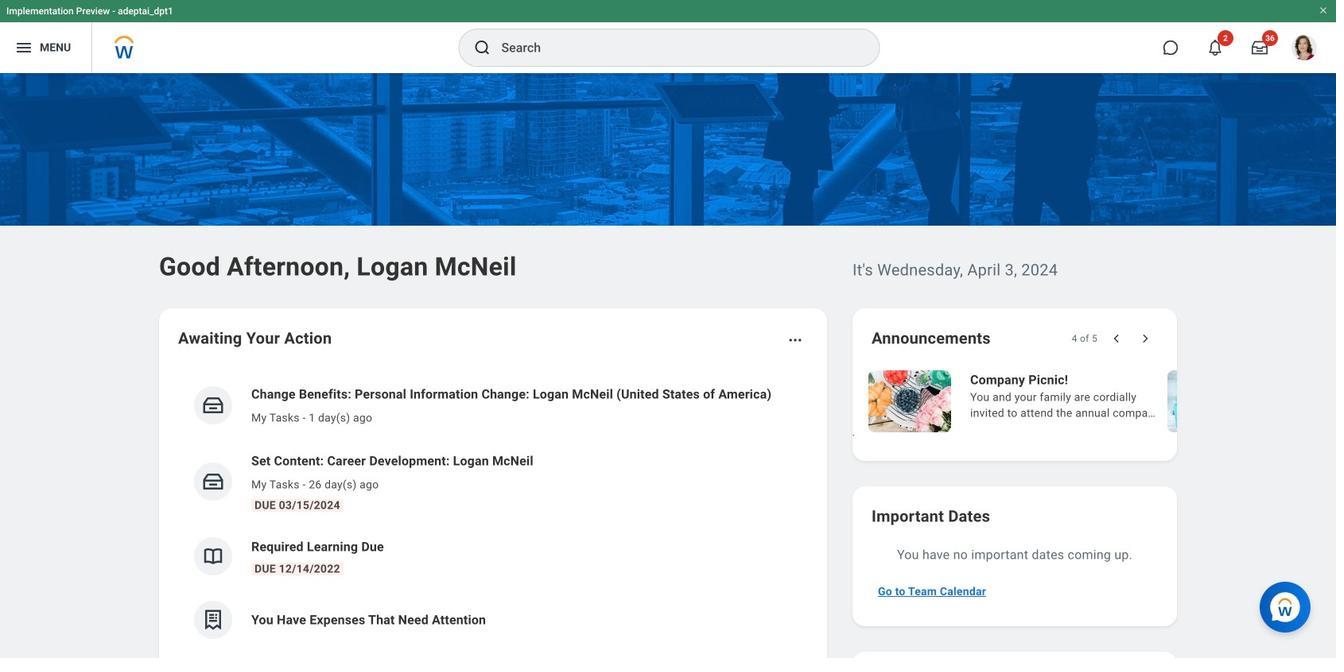 Task type: describe. For each thing, give the bounding box(es) containing it.
search image
[[473, 38, 492, 57]]

inbox large image
[[1252, 40, 1268, 56]]

notifications large image
[[1208, 40, 1224, 56]]

inbox image
[[201, 470, 225, 494]]

dashboard expenses image
[[201, 609, 225, 633]]



Task type: vqa. For each thing, say whether or not it's contained in the screenshot.
list
yes



Task type: locate. For each thing, give the bounding box(es) containing it.
chevron left small image
[[1109, 331, 1125, 347]]

banner
[[0, 0, 1337, 73]]

status
[[1072, 333, 1098, 345]]

Search Workday  search field
[[502, 30, 847, 65]]

book open image
[[201, 545, 225, 569]]

justify image
[[14, 38, 33, 57]]

inbox image
[[201, 394, 225, 418]]

profile logan mcneil image
[[1292, 35, 1318, 64]]

list
[[0, 369, 1337, 442], [178, 372, 808, 652]]

main content
[[0, 73, 1337, 659]]

close environment banner image
[[1319, 6, 1329, 15]]

chevron right small image
[[1138, 331, 1154, 347]]



